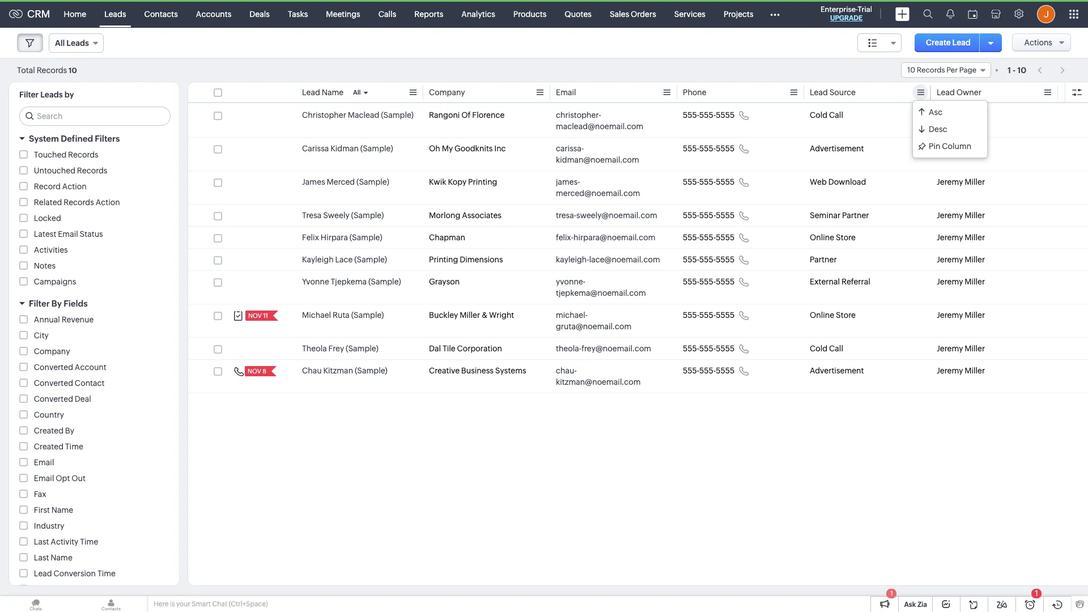 Task type: vqa. For each thing, say whether or not it's contained in the screenshot.


Task type: describe. For each thing, give the bounding box(es) containing it.
converted for converted account
[[34, 363, 73, 372]]

touched
[[34, 150, 67, 159]]

jeremy miller for carissa- kidman@noemail.com
[[937, 144, 986, 153]]

felix-hirpara@noemail.com
[[556, 233, 656, 242]]

10 inside field
[[908, 66, 916, 74]]

total records 10
[[17, 65, 77, 75]]

lead left source
[[810, 88, 828, 97]]

last for last name
[[34, 553, 49, 563]]

1 vertical spatial action
[[96, 198, 120, 207]]

upgrade
[[831, 14, 863, 22]]

chats image
[[0, 597, 71, 612]]

sales orders
[[610, 9, 657, 18]]

lace
[[335, 255, 353, 264]]

page
[[960, 66, 977, 74]]

records for total
[[37, 65, 67, 75]]

miller for theola-frey@noemail.com
[[965, 344, 986, 353]]

frey
[[329, 344, 344, 353]]

call for christopher- maclead@noemail.com
[[830, 111, 844, 120]]

5555 for michael- gruta@noemail.com
[[716, 311, 735, 320]]

miller for carissa- kidman@noemail.com
[[965, 144, 986, 153]]

5555 for tresa-sweely@noemail.com
[[716, 211, 735, 220]]

dal tile corporation
[[429, 344, 502, 353]]

jeremy for michael- gruta@noemail.com
[[937, 311, 964, 320]]

0 vertical spatial company
[[429, 88, 465, 97]]

fax
[[34, 490, 46, 499]]

jeremy miller for felix-hirpara@noemail.com
[[937, 233, 986, 242]]

time for conversion
[[97, 569, 116, 578]]

online for michael- gruta@noemail.com
[[810, 311, 835, 320]]

yvonne tjepkema (sample) link
[[302, 276, 401, 288]]

home
[[64, 9, 86, 18]]

5555 for james- merced@noemail.com
[[716, 177, 735, 187]]

5555 for felix-hirpara@noemail.com
[[716, 233, 735, 242]]

jeremy miller for chau- kitzman@noemail.com
[[937, 366, 986, 375]]

lead down last name on the left of the page
[[34, 569, 52, 578]]

country
[[34, 411, 64, 420]]

tresa-
[[556, 211, 577, 220]]

of
[[462, 111, 471, 120]]

nov 8
[[248, 368, 266, 375]]

jeremy miller for james- merced@noemail.com
[[937, 177, 986, 187]]

create lead
[[927, 38, 971, 47]]

miller for yvonne- tjepkema@noemail.com
[[965, 277, 986, 286]]

jeremy miller for christopher- maclead@noemail.com
[[937, 111, 986, 120]]

jeremy miller for theola-frey@noemail.com
[[937, 344, 986, 353]]

latest email status
[[34, 230, 103, 239]]

0 horizontal spatial partner
[[810, 255, 837, 264]]

status
[[80, 230, 103, 239]]

555-555-5555 for theola-frey@noemail.com
[[683, 344, 735, 353]]

enterprise-trial upgrade
[[821, 5, 873, 22]]

(sample) for theola frey (sample)
[[346, 344, 379, 353]]

web
[[810, 177, 827, 187]]

last activity time
[[34, 538, 98, 547]]

morlong
[[429, 211, 461, 220]]

555-555-5555 for felix-hirpara@noemail.com
[[683, 233, 735, 242]]

business
[[462, 366, 494, 375]]

michael ruta (sample) link
[[302, 310, 384, 321]]

home link
[[55, 0, 95, 28]]

kayleigh-lace@noemail.com link
[[556, 254, 661, 265]]

fields
[[64, 299, 88, 308]]

store for michael- gruta@noemail.com
[[836, 311, 856, 320]]

lead conversion time
[[34, 569, 116, 578]]

jeremy miller for yvonne- tjepkema@noemail.com
[[937, 277, 986, 286]]

leads for all leads
[[67, 39, 89, 48]]

tresa sweely (sample) link
[[302, 210, 384, 221]]

last name
[[34, 553, 72, 563]]

calendar image
[[969, 9, 978, 18]]

kayleigh
[[302, 255, 334, 264]]

kayleigh-
[[556, 255, 590, 264]]

signals element
[[940, 0, 962, 28]]

dimensions
[[460, 255, 503, 264]]

contact
[[75, 379, 105, 388]]

christopher-
[[556, 111, 602, 120]]

hirpara
[[321, 233, 348, 242]]

christopher- maclead@noemail.com
[[556, 111, 644, 131]]

theola-frey@noemail.com
[[556, 344, 652, 353]]

activities
[[34, 246, 68, 255]]

tresa sweely (sample)
[[302, 211, 384, 220]]

records for 10
[[917, 66, 946, 74]]

create menu image
[[896, 7, 910, 21]]

name right first
[[51, 506, 73, 515]]

yvonne
[[302, 277, 329, 286]]

555-555-5555 for michael- gruta@noemail.com
[[683, 311, 735, 320]]

jeremy for christopher- maclead@noemail.com
[[937, 111, 964, 120]]

projects link
[[715, 0, 763, 28]]

michael- gruta@noemail.com link
[[556, 310, 661, 332]]

name down the activity at the left
[[51, 553, 72, 563]]

theola
[[302, 344, 327, 353]]

cold call for theola-frey@noemail.com
[[810, 344, 844, 353]]

0 horizontal spatial company
[[34, 347, 70, 356]]

revenue
[[62, 315, 94, 324]]

sweely@noemail.com
[[577, 211, 658, 220]]

cold for christopher- maclead@noemail.com
[[810, 111, 828, 120]]

kwik
[[429, 177, 447, 187]]

miller for tresa-sweely@noemail.com
[[965, 211, 986, 220]]

record action
[[34, 182, 87, 191]]

ask
[[905, 601, 917, 609]]

first name
[[34, 506, 73, 515]]

10 Records Per Page field
[[902, 62, 992, 78]]

2 horizontal spatial leads
[[104, 9, 126, 18]]

tasks
[[288, 9, 308, 18]]

maclead
[[348, 111, 380, 120]]

profile element
[[1031, 0, 1063, 28]]

555-555-5555 for james- merced@noemail.com
[[683, 177, 735, 187]]

All Leads field
[[49, 33, 104, 53]]

2 horizontal spatial 1
[[1036, 589, 1039, 598]]

leads for filter leads by
[[40, 90, 63, 99]]

nov for michael
[[248, 312, 262, 319]]

search image
[[924, 9, 933, 19]]

jeremy miller for michael- gruta@noemail.com
[[937, 311, 986, 320]]

deals
[[250, 9, 270, 18]]

seminar partner
[[810, 211, 870, 220]]

lead up asc
[[937, 88, 955, 97]]

james- merced@noemail.com
[[556, 177, 641, 198]]

wright
[[489, 311, 515, 320]]

your
[[176, 601, 191, 608]]

jeremy for kayleigh-lace@noemail.com
[[937, 255, 964, 264]]

created for created time
[[34, 442, 64, 451]]

meetings
[[326, 9, 361, 18]]

miller for chau- kitzman@noemail.com
[[965, 366, 986, 375]]

kopy
[[448, 177, 467, 187]]

filter for filter leads by
[[19, 90, 39, 99]]

hirpara@noemail.com
[[574, 233, 656, 242]]

tile
[[443, 344, 456, 353]]

tresa-sweely@noemail.com link
[[556, 210, 658, 221]]

buckley
[[429, 311, 458, 320]]

0 horizontal spatial 1
[[891, 590, 894, 597]]

tjepkema
[[331, 277, 367, 286]]

miller for kayleigh-lace@noemail.com
[[965, 255, 986, 264]]

jeremy for chau- kitzman@noemail.com
[[937, 366, 964, 375]]

system defined filters button
[[9, 129, 179, 149]]

smart
[[192, 601, 211, 608]]

yvonne- tjepkema@noemail.com link
[[556, 276, 661, 299]]

&
[[482, 311, 488, 320]]

asc
[[929, 108, 943, 117]]

activity
[[51, 538, 79, 547]]

0 vertical spatial partner
[[843, 211, 870, 220]]

related
[[34, 198, 62, 207]]

tasks link
[[279, 0, 317, 28]]

jeremy miller for tresa-sweely@noemail.com
[[937, 211, 986, 220]]

converted for converted contact
[[34, 379, 73, 388]]

created for created by
[[34, 426, 64, 436]]

filter leads by
[[19, 90, 74, 99]]

converted for converted deal
[[34, 395, 73, 404]]

pin column
[[929, 142, 972, 151]]

calls
[[379, 9, 397, 18]]

size image
[[869, 38, 878, 48]]

nov 11
[[248, 312, 268, 319]]

jeremy for tresa-sweely@noemail.com
[[937, 211, 964, 220]]

lead up chats image
[[34, 585, 52, 594]]

yvonne- tjepkema@noemail.com
[[556, 277, 646, 298]]

merced@noemail.com
[[556, 189, 641, 198]]

online for felix-hirpara@noemail.com
[[810, 233, 835, 242]]

signals image
[[947, 9, 955, 19]]

carissa- kidman@noemail.com
[[556, 144, 640, 164]]

sales orders link
[[601, 0, 666, 28]]

5555 for chau- kitzman@noemail.com
[[716, 366, 735, 375]]



Task type: locate. For each thing, give the bounding box(es) containing it.
0 horizontal spatial printing
[[429, 255, 458, 264]]

profile image
[[1038, 5, 1056, 23]]

action up the related records action
[[62, 182, 87, 191]]

555-555-5555 for christopher- maclead@noemail.com
[[683, 111, 735, 120]]

jeremy
[[937, 111, 964, 120], [937, 144, 964, 153], [937, 177, 964, 187], [937, 211, 964, 220], [937, 233, 964, 242], [937, 255, 964, 264], [937, 277, 964, 286], [937, 311, 964, 320], [937, 344, 964, 353], [937, 366, 964, 375]]

filter for filter by fields
[[29, 299, 50, 308]]

advertisement for chau- kitzman@noemail.com
[[810, 366, 865, 375]]

email up fax
[[34, 474, 54, 483]]

first
[[34, 506, 50, 515]]

chau-
[[556, 366, 577, 375]]

name up christopher
[[322, 88, 344, 97]]

untouched
[[34, 166, 75, 175]]

0 vertical spatial cold
[[810, 111, 828, 120]]

records for untouched
[[77, 166, 107, 175]]

(sample) for christopher maclead (sample)
[[381, 111, 414, 120]]

here
[[154, 601, 169, 608]]

by for filter
[[52, 299, 62, 308]]

action up status
[[96, 198, 120, 207]]

opt
[[56, 474, 70, 483]]

8 5555 from the top
[[716, 311, 735, 320]]

annual
[[34, 315, 60, 324]]

dal
[[429, 344, 441, 353]]

search element
[[917, 0, 940, 28]]

records for touched
[[68, 150, 99, 159]]

(sample) inside 'link'
[[381, 111, 414, 120]]

2 cold from the top
[[810, 344, 828, 353]]

(sample) right the maclead
[[381, 111, 414, 120]]

name down the conversion
[[54, 585, 75, 594]]

lead name up chats image
[[34, 585, 75, 594]]

store down seminar partner
[[836, 233, 856, 242]]

grayson
[[429, 277, 460, 286]]

0 vertical spatial action
[[62, 182, 87, 191]]

1 horizontal spatial leads
[[67, 39, 89, 48]]

jeremy for james- merced@noemail.com
[[937, 177, 964, 187]]

florence
[[473, 111, 505, 120]]

time down "created by" at the bottom left
[[65, 442, 83, 451]]

0 vertical spatial last
[[34, 538, 49, 547]]

0 horizontal spatial lead name
[[34, 585, 75, 594]]

zia
[[918, 601, 928, 609]]

online down the seminar
[[810, 233, 835, 242]]

(sample) right the tjepkema
[[369, 277, 401, 286]]

all for all
[[353, 89, 361, 96]]

cold call
[[810, 111, 844, 120], [810, 344, 844, 353]]

lead owner
[[937, 88, 982, 97]]

4 jeremy from the top
[[937, 211, 964, 220]]

jeremy for theola-frey@noemail.com
[[937, 344, 964, 353]]

kayleigh-lace@noemail.com
[[556, 255, 661, 264]]

0 vertical spatial call
[[830, 111, 844, 120]]

corporation
[[457, 344, 502, 353]]

filter inside dropdown button
[[29, 299, 50, 308]]

records down the defined
[[68, 150, 99, 159]]

tresa-sweely@noemail.com
[[556, 211, 658, 220]]

2 online from the top
[[810, 311, 835, 320]]

1 vertical spatial filter
[[29, 299, 50, 308]]

external
[[810, 277, 840, 286]]

0 horizontal spatial by
[[52, 299, 62, 308]]

rangoni
[[429, 111, 460, 120]]

1 vertical spatial advertisement
[[810, 366, 865, 375]]

creative
[[429, 366, 460, 375]]

leads inside field
[[67, 39, 89, 48]]

products link
[[505, 0, 556, 28]]

1 vertical spatial nov
[[248, 368, 261, 375]]

1 horizontal spatial lead name
[[302, 88, 344, 97]]

record
[[34, 182, 61, 191]]

10 inside total records 10
[[69, 66, 77, 75]]

touched records
[[34, 150, 99, 159]]

lead
[[953, 38, 971, 47], [302, 88, 320, 97], [810, 88, 828, 97], [937, 88, 955, 97], [34, 569, 52, 578], [34, 585, 52, 594]]

converted account
[[34, 363, 106, 372]]

(sample) for chau kitzman (sample)
[[355, 366, 388, 375]]

10 jeremy miller from the top
[[937, 366, 986, 375]]

1 horizontal spatial 10
[[908, 66, 916, 74]]

(sample) right the 'ruta'
[[351, 311, 384, 320]]

lead up christopher
[[302, 88, 320, 97]]

1 vertical spatial lead name
[[34, 585, 75, 594]]

chau- kitzman@noemail.com link
[[556, 365, 661, 388]]

(sample) right sweely
[[351, 211, 384, 220]]

0 vertical spatial online store
[[810, 233, 856, 242]]

source
[[830, 88, 856, 97]]

records down 'touched records'
[[77, 166, 107, 175]]

converted up country
[[34, 395, 73, 404]]

1 vertical spatial last
[[34, 553, 49, 563]]

1 advertisement from the top
[[810, 144, 865, 153]]

felix hirpara (sample)
[[302, 233, 383, 242]]

last for last activity time
[[34, 538, 49, 547]]

miller for felix-hirpara@noemail.com
[[965, 233, 986, 242]]

create menu element
[[889, 0, 917, 28]]

0 horizontal spatial leads
[[40, 90, 63, 99]]

online store down the external referral
[[810, 311, 856, 320]]

0 vertical spatial cold call
[[810, 111, 844, 120]]

Search text field
[[20, 107, 170, 125]]

(ctrl+space)
[[229, 601, 268, 608]]

1 vertical spatial all
[[353, 89, 361, 96]]

records left per
[[917, 66, 946, 74]]

555-555-5555 for tresa-sweely@noemail.com
[[683, 211, 735, 220]]

(sample) inside "link"
[[355, 366, 388, 375]]

michael-
[[556, 311, 588, 320]]

system defined filters
[[29, 134, 120, 143]]

5555 for carissa- kidman@noemail.com
[[716, 144, 735, 153]]

time right the activity at the left
[[80, 538, 98, 547]]

records inside field
[[917, 66, 946, 74]]

created down "created by" at the bottom left
[[34, 442, 64, 451]]

call for theola-frey@noemail.com
[[830, 344, 844, 353]]

created down country
[[34, 426, 64, 436]]

1 vertical spatial converted
[[34, 379, 73, 388]]

3 converted from the top
[[34, 395, 73, 404]]

1 vertical spatial cold call
[[810, 344, 844, 353]]

2 call from the top
[[830, 344, 844, 353]]

store for felix-hirpara@noemail.com
[[836, 233, 856, 242]]

by
[[65, 90, 74, 99]]

10 left per
[[908, 66, 916, 74]]

miller for christopher- maclead@noemail.com
[[965, 111, 986, 120]]

christopher maclead (sample)
[[302, 111, 414, 120]]

(sample) for james merced (sample)
[[357, 177, 389, 187]]

1 vertical spatial call
[[830, 344, 844, 353]]

email up christopher-
[[556, 88, 576, 97]]

1 horizontal spatial partner
[[843, 211, 870, 220]]

(sample) right kitzman
[[355, 366, 388, 375]]

filter up annual
[[29, 299, 50, 308]]

10 jeremy from the top
[[937, 366, 964, 375]]

(sample) for kayleigh lace (sample)
[[355, 255, 387, 264]]

ask zia
[[905, 601, 928, 609]]

0 horizontal spatial action
[[62, 182, 87, 191]]

all inside all leads field
[[55, 39, 65, 48]]

7 555-555-5555 from the top
[[683, 277, 735, 286]]

kayleigh lace (sample) link
[[302, 254, 387, 265]]

4 555-555-5555 from the top
[[683, 211, 735, 220]]

5555 for kayleigh-lace@noemail.com
[[716, 255, 735, 264]]

miller for michael- gruta@noemail.com
[[965, 311, 986, 320]]

online store down seminar partner
[[810, 233, 856, 242]]

lead right create
[[953, 38, 971, 47]]

created by
[[34, 426, 74, 436]]

records for related
[[64, 198, 94, 207]]

1 horizontal spatial company
[[429, 88, 465, 97]]

(sample) for michael ruta (sample)
[[351, 311, 384, 320]]

1 vertical spatial store
[[836, 311, 856, 320]]

morlong associates
[[429, 211, 502, 220]]

kitzman@noemail.com
[[556, 378, 641, 387]]

1 jeremy from the top
[[937, 111, 964, 120]]

555-555-5555 for chau- kitzman@noemail.com
[[683, 366, 735, 375]]

1 cold call from the top
[[810, 111, 844, 120]]

owner
[[957, 88, 982, 97]]

0 vertical spatial by
[[52, 299, 62, 308]]

2 5555 from the top
[[716, 144, 735, 153]]

time up contacts image
[[97, 569, 116, 578]]

email opt out
[[34, 474, 86, 483]]

1 vertical spatial partner
[[810, 255, 837, 264]]

4 jeremy miller from the top
[[937, 211, 986, 220]]

lead name up christopher
[[302, 88, 344, 97]]

converted up converted deal
[[34, 379, 73, 388]]

7 5555 from the top
[[716, 277, 735, 286]]

felix-
[[556, 233, 574, 242]]

notes
[[34, 261, 56, 270]]

james merced (sample) link
[[302, 176, 389, 188]]

10 right -
[[1018, 65, 1027, 75]]

5 jeremy from the top
[[937, 233, 964, 242]]

2 horizontal spatial 10
[[1018, 65, 1027, 75]]

associates
[[462, 211, 502, 220]]

8 jeremy from the top
[[937, 311, 964, 320]]

row group containing christopher maclead (sample)
[[188, 104, 1089, 394]]

0 vertical spatial printing
[[468, 177, 498, 187]]

1 vertical spatial company
[[34, 347, 70, 356]]

(sample) for felix hirpara (sample)
[[350, 233, 383, 242]]

1 store from the top
[[836, 233, 856, 242]]

navigation
[[1033, 62, 1072, 78]]

nov for chau
[[248, 368, 261, 375]]

converted up converted contact on the bottom left of page
[[34, 363, 73, 372]]

555-555-5555 for yvonne- tjepkema@noemail.com
[[683, 277, 735, 286]]

2 vertical spatial leads
[[40, 90, 63, 99]]

cold call for christopher- maclead@noemail.com
[[810, 111, 844, 120]]

2 store from the top
[[836, 311, 856, 320]]

1 vertical spatial cold
[[810, 344, 828, 353]]

converted deal
[[34, 395, 91, 404]]

(sample) up kayleigh lace (sample) link at the top left
[[350, 233, 383, 242]]

5555
[[716, 111, 735, 120], [716, 144, 735, 153], [716, 177, 735, 187], [716, 211, 735, 220], [716, 233, 735, 242], [716, 255, 735, 264], [716, 277, 735, 286], [716, 311, 735, 320], [716, 344, 735, 353], [716, 366, 735, 375]]

1 horizontal spatial by
[[65, 426, 74, 436]]

leads right home
[[104, 9, 126, 18]]

9 jeremy from the top
[[937, 344, 964, 353]]

1 horizontal spatial 1
[[1008, 65, 1012, 75]]

2 created from the top
[[34, 442, 64, 451]]

james- merced@noemail.com link
[[556, 176, 661, 199]]

0 vertical spatial filter
[[19, 90, 39, 99]]

9 jeremy miller from the top
[[937, 344, 986, 353]]

1 online store from the top
[[810, 233, 856, 242]]

by inside dropdown button
[[52, 299, 62, 308]]

last down industry on the bottom left
[[34, 538, 49, 547]]

6 jeremy miller from the top
[[937, 255, 986, 264]]

store down the external referral
[[836, 311, 856, 320]]

0 vertical spatial online
[[810, 233, 835, 242]]

1 vertical spatial leads
[[67, 39, 89, 48]]

10 5555 from the top
[[716, 366, 735, 375]]

(sample) for yvonne tjepkema (sample)
[[369, 277, 401, 286]]

6 5555 from the top
[[716, 255, 735, 264]]

records down record action
[[64, 198, 94, 207]]

1 cold from the top
[[810, 111, 828, 120]]

advertisement for carissa- kidman@noemail.com
[[810, 144, 865, 153]]

Other Modules field
[[763, 5, 787, 23]]

miller for james- merced@noemail.com
[[965, 177, 986, 187]]

2 jeremy from the top
[[937, 144, 964, 153]]

1 - 10
[[1008, 65, 1027, 75]]

1 online from the top
[[810, 233, 835, 242]]

3 555-555-5555 from the top
[[683, 177, 735, 187]]

column
[[943, 142, 972, 151]]

pin
[[929, 142, 941, 151]]

partner right the seminar
[[843, 211, 870, 220]]

lead name
[[302, 88, 344, 97], [34, 585, 75, 594]]

filter down total
[[19, 90, 39, 99]]

oh
[[429, 144, 440, 153]]

0 horizontal spatial 10
[[69, 66, 77, 75]]

8
[[263, 368, 266, 375]]

2 converted from the top
[[34, 379, 73, 388]]

2 online store from the top
[[810, 311, 856, 320]]

cold
[[810, 111, 828, 120], [810, 344, 828, 353]]

actions
[[1025, 38, 1053, 47]]

5 jeremy miller from the top
[[937, 233, 986, 242]]

1 vertical spatial by
[[65, 426, 74, 436]]

frey@noemail.com
[[582, 344, 652, 353]]

by up 'created time'
[[65, 426, 74, 436]]

contacts
[[144, 9, 178, 18]]

all up total records 10
[[55, 39, 65, 48]]

felix
[[302, 233, 319, 242]]

1 created from the top
[[34, 426, 64, 436]]

7 jeremy miller from the top
[[937, 277, 986, 286]]

email right latest
[[58, 230, 78, 239]]

10 up by
[[69, 66, 77, 75]]

1 vertical spatial online
[[810, 311, 835, 320]]

None field
[[858, 33, 902, 52]]

7 jeremy from the top
[[937, 277, 964, 286]]

jeremy for yvonne- tjepkema@noemail.com
[[937, 277, 964, 286]]

rangoni of florence
[[429, 111, 505, 120]]

create
[[927, 38, 951, 47]]

5 5555 from the top
[[716, 233, 735, 242]]

nov left 8
[[248, 368, 261, 375]]

0 horizontal spatial all
[[55, 39, 65, 48]]

company up rangoni
[[429, 88, 465, 97]]

0 vertical spatial converted
[[34, 363, 73, 372]]

0 vertical spatial lead name
[[302, 88, 344, 97]]

gruta@noemail.com
[[556, 322, 632, 331]]

1 555-555-5555 from the top
[[683, 111, 735, 120]]

leads down home
[[67, 39, 89, 48]]

2 vertical spatial converted
[[34, 395, 73, 404]]

10 for 1 - 10
[[1018, 65, 1027, 75]]

sales
[[610, 9, 630, 18]]

8 555-555-5555 from the top
[[683, 311, 735, 320]]

2 cold call from the top
[[810, 344, 844, 353]]

printing dimensions
[[429, 255, 503, 264]]

0 vertical spatial time
[[65, 442, 83, 451]]

services
[[675, 9, 706, 18]]

row group
[[188, 104, 1089, 394]]

all for all leads
[[55, 39, 65, 48]]

1 converted from the top
[[34, 363, 73, 372]]

jeremy for carissa- kidman@noemail.com
[[937, 144, 964, 153]]

2 jeremy miller from the top
[[937, 144, 986, 153]]

555-555-5555 for carissa- kidman@noemail.com
[[683, 144, 735, 153]]

time for activity
[[80, 538, 98, 547]]

online store for felix-hirpara@noemail.com
[[810, 233, 856, 242]]

(sample) right kidman
[[361, 144, 393, 153]]

printing right kopy
[[468, 177, 498, 187]]

1 vertical spatial printing
[[429, 255, 458, 264]]

theola-
[[556, 344, 582, 353]]

goodknits
[[455, 144, 493, 153]]

6 jeremy from the top
[[937, 255, 964, 264]]

cold for theola-frey@noemail.com
[[810, 344, 828, 353]]

yvonne tjepkema (sample)
[[302, 277, 401, 286]]

my
[[442, 144, 453, 153]]

(sample) right merced
[[357, 177, 389, 187]]

online down external
[[810, 311, 835, 320]]

555-555-5555
[[683, 111, 735, 120], [683, 144, 735, 153], [683, 177, 735, 187], [683, 211, 735, 220], [683, 233, 735, 242], [683, 255, 735, 264], [683, 277, 735, 286], [683, 311, 735, 320], [683, 344, 735, 353], [683, 366, 735, 375]]

0 vertical spatial created
[[34, 426, 64, 436]]

by for created
[[65, 426, 74, 436]]

2 advertisement from the top
[[810, 366, 865, 375]]

5555 for christopher- maclead@noemail.com
[[716, 111, 735, 120]]

1 jeremy miller from the top
[[937, 111, 986, 120]]

printing up grayson
[[429, 255, 458, 264]]

time
[[65, 442, 83, 451], [80, 538, 98, 547], [97, 569, 116, 578]]

10 for total records 10
[[69, 66, 77, 75]]

tjepkema@noemail.com
[[556, 289, 646, 298]]

company down the city
[[34, 347, 70, 356]]

2 555-555-5555 from the top
[[683, 144, 735, 153]]

1 horizontal spatial printing
[[468, 177, 498, 187]]

8 jeremy miller from the top
[[937, 311, 986, 320]]

created
[[34, 426, 64, 436], [34, 442, 64, 451]]

phone
[[683, 88, 707, 97]]

yvonne-
[[556, 277, 586, 286]]

account
[[75, 363, 106, 372]]

0 vertical spatial nov
[[248, 312, 262, 319]]

5555 for yvonne- tjepkema@noemail.com
[[716, 277, 735, 286]]

0 vertical spatial leads
[[104, 9, 126, 18]]

conversion
[[54, 569, 96, 578]]

deals link
[[241, 0, 279, 28]]

555-555-5555 for kayleigh-lace@noemail.com
[[683, 255, 735, 264]]

(sample) for carissa kidman (sample)
[[361, 144, 393, 153]]

(sample) right lace
[[355, 255, 387, 264]]

5555 for theola-frey@noemail.com
[[716, 344, 735, 353]]

nov left "11"
[[248, 312, 262, 319]]

(sample) for tresa sweely (sample)
[[351, 211, 384, 220]]

(sample) right frey
[[346, 344, 379, 353]]

last down last activity time
[[34, 553, 49, 563]]

ruta
[[333, 311, 350, 320]]

0 vertical spatial advertisement
[[810, 144, 865, 153]]

9 5555 from the top
[[716, 344, 735, 353]]

5 555-555-5555 from the top
[[683, 233, 735, 242]]

1 vertical spatial online store
[[810, 311, 856, 320]]

jeremy for felix-hirpara@noemail.com
[[937, 233, 964, 242]]

1 vertical spatial created
[[34, 442, 64, 451]]

oh my goodknits inc
[[429, 144, 506, 153]]

3 jeremy miller from the top
[[937, 177, 986, 187]]

records up filter leads by
[[37, 65, 67, 75]]

lead inside create lead button
[[953, 38, 971, 47]]

leads left by
[[40, 90, 63, 99]]

1 horizontal spatial all
[[353, 89, 361, 96]]

4 5555 from the top
[[716, 211, 735, 220]]

1 last from the top
[[34, 538, 49, 547]]

1 call from the top
[[830, 111, 844, 120]]

latest
[[34, 230, 56, 239]]

9 555-555-5555 from the top
[[683, 344, 735, 353]]

1 horizontal spatial action
[[96, 198, 120, 207]]

email down 'created time'
[[34, 458, 54, 467]]

by up the annual revenue
[[52, 299, 62, 308]]

2 last from the top
[[34, 553, 49, 563]]

jeremy miller for kayleigh-lace@noemail.com
[[937, 255, 986, 264]]

6 555-555-5555 from the top
[[683, 255, 735, 264]]

contacts image
[[75, 597, 147, 612]]

1 vertical spatial time
[[80, 538, 98, 547]]

(sample)
[[381, 111, 414, 120], [361, 144, 393, 153], [357, 177, 389, 187], [351, 211, 384, 220], [350, 233, 383, 242], [355, 255, 387, 264], [369, 277, 401, 286], [351, 311, 384, 320], [346, 344, 379, 353], [355, 366, 388, 375]]

3 5555 from the top
[[716, 177, 735, 187]]

online store for michael- gruta@noemail.com
[[810, 311, 856, 320]]

0 vertical spatial all
[[55, 39, 65, 48]]

theola-frey@noemail.com link
[[556, 343, 652, 354]]

3 jeremy from the top
[[937, 177, 964, 187]]

reports link
[[406, 0, 453, 28]]

all up the christopher maclead (sample) at the left top
[[353, 89, 361, 96]]

partner up external
[[810, 255, 837, 264]]

1 5555 from the top
[[716, 111, 735, 120]]

0 vertical spatial store
[[836, 233, 856, 242]]

2 vertical spatial time
[[97, 569, 116, 578]]

10 555-555-5555 from the top
[[683, 366, 735, 375]]

external referral
[[810, 277, 871, 286]]



